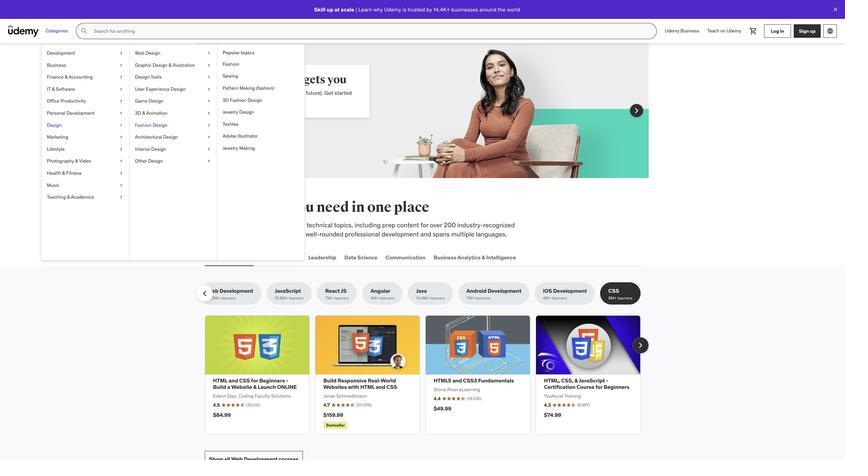 Task type: describe. For each thing, give the bounding box(es) containing it.
prep
[[383, 221, 396, 229]]

fashion for fashion
[[223, 61, 239, 67]]

web for web design
[[135, 50, 145, 56]]

0 vertical spatial skills
[[251, 199, 288, 216]]

office
[[47, 98, 59, 104]]

and inside build responsive real-world websites with html and css
[[376, 384, 386, 391]]

3d for 3d fashion design
[[223, 97, 229, 103]]

xsmall image for design tools
[[206, 74, 212, 81]]

xsmall image for finance & accounting
[[119, 74, 124, 81]]

react
[[325, 288, 340, 295]]

photography & video link
[[42, 155, 129, 167]]

graphic
[[135, 62, 152, 68]]

xsmall image for graphic design & illustration
[[206, 62, 212, 69]]

udemy business
[[666, 28, 700, 34]]

choose a language image
[[828, 28, 834, 34]]

industry-
[[458, 221, 484, 229]]

up for skill
[[327, 6, 334, 13]]

3d for 3d & animation
[[135, 110, 141, 116]]

9m+
[[609, 296, 617, 301]]

xsmall image for user experience design
[[206, 86, 212, 93]]

beginners inside html, css, & javascript - certification course for beginners
[[604, 384, 630, 391]]

1 vertical spatial next image
[[636, 340, 646, 351]]

learners inside css 9m+ learners
[[618, 296, 633, 301]]

to
[[300, 221, 305, 229]]

productivity
[[61, 98, 86, 104]]

trusted
[[408, 6, 425, 13]]

health & fitness link
[[42, 167, 129, 179]]

learners inside "react js 7m+ learners"
[[335, 296, 349, 301]]

xsmall image for office productivity
[[119, 98, 124, 105]]

other design link
[[130, 155, 217, 167]]

css inside build responsive real-world websites with html and css
[[387, 384, 398, 391]]

it for it certifications
[[261, 254, 265, 261]]

leadership
[[309, 254, 337, 261]]

xsmall image for design
[[119, 122, 124, 129]]

& inside button
[[482, 254, 486, 261]]

video
[[79, 158, 91, 164]]

- inside html and css for beginners - build a website & launch online
[[286, 378, 288, 384]]

js
[[341, 288, 347, 295]]

7m+ for react js
[[325, 296, 334, 301]]

all
[[205, 199, 225, 216]]

development for android development 7m+ learners
[[488, 288, 522, 295]]

health & fitness
[[47, 170, 82, 176]]

architectural
[[135, 134, 162, 140]]

jewelry making link
[[217, 142, 305, 154]]

udemy business link
[[662, 23, 704, 39]]

future).
[[306, 89, 323, 96]]

sign up
[[800, 28, 816, 34]]

music
[[47, 182, 59, 188]]

and inside html and css for beginners - build a website & launch online
[[229, 378, 238, 384]]

intelligence
[[487, 254, 516, 261]]

for inside html and css for beginners - build a website & launch online
[[251, 378, 258, 384]]

all the skills you need in one place
[[205, 199, 430, 216]]

& inside html and css for beginners - build a website & launch online
[[253, 384, 257, 391]]

4m+ inside ios development 4m+ learners
[[543, 296, 552, 301]]

categories button
[[42, 23, 72, 39]]

popular topics
[[223, 50, 255, 56]]

teaching & academics
[[47, 194, 94, 200]]

learners inside web development 12.2m+ learners
[[221, 296, 236, 301]]

xsmall image for it & software
[[119, 86, 124, 93]]

covering
[[205, 221, 230, 229]]

personal
[[47, 110, 65, 116]]

data science
[[345, 254, 378, 261]]

professional
[[345, 230, 380, 238]]

xsmall image for 3d & animation
[[206, 110, 212, 117]]

0 horizontal spatial in
[[352, 199, 365, 216]]

web design
[[135, 50, 160, 56]]

200
[[444, 221, 456, 229]]

website
[[231, 384, 252, 391]]

marketing link
[[42, 131, 129, 143]]

business link
[[42, 59, 129, 71]]

design tools
[[135, 74, 162, 80]]

web inside web development 12.2m+ learners
[[207, 288, 219, 295]]

xsmall image for other design
[[206, 158, 212, 165]]

learners inside angular 4m+ learners
[[380, 296, 395, 301]]

design down design tools link
[[171, 86, 186, 92]]

accounting
[[69, 74, 93, 80]]

design down architectural design
[[151, 146, 166, 152]]

2 your from the left
[[294, 89, 305, 96]]

learners inside java 14.4m+ learners
[[431, 296, 445, 301]]

web development 12.2m+ learners
[[207, 288, 253, 301]]

teach on udemy
[[708, 28, 742, 34]]

jewelry for jewelry design
[[223, 109, 238, 115]]

world
[[381, 378, 396, 384]]

& down game on the left top of the page
[[142, 110, 145, 116]]

java
[[416, 288, 427, 295]]

1 vertical spatial the
[[227, 199, 249, 216]]

us.
[[241, 97, 248, 104]]

skills
[[229, 89, 242, 96]]

14.4k+
[[434, 6, 450, 13]]

udemy image
[[8, 25, 39, 37]]

css3
[[463, 378, 477, 384]]

photography
[[47, 158, 74, 164]]

1 horizontal spatial the
[[498, 6, 506, 13]]

html5
[[434, 378, 452, 384]]

learning
[[229, 73, 278, 87]]

development for web development
[[219, 254, 252, 261]]

3d & animation
[[135, 110, 168, 116]]

recognized
[[484, 221, 515, 229]]

you for skills
[[290, 199, 314, 216]]

graphic design & illustration
[[135, 62, 195, 68]]

html,
[[544, 378, 561, 384]]

design down graphic
[[135, 74, 150, 80]]

& right finance
[[65, 74, 68, 80]]

12.2m+
[[207, 296, 220, 301]]

you for gets
[[328, 73, 347, 87]]

academics
[[71, 194, 94, 200]]

analytics
[[458, 254, 481, 261]]

ios
[[543, 288, 553, 295]]

office productivity link
[[42, 95, 129, 107]]

for inside html, css, & javascript - certification course for beginners
[[596, 384, 603, 391]]

game design
[[135, 98, 164, 104]]

topic filters element
[[197, 283, 641, 305]]

previous image
[[203, 105, 214, 116]]

with inside build responsive real-world websites with html and css
[[348, 384, 359, 391]]

business analytics & intelligence button
[[433, 250, 518, 266]]

business for business
[[47, 62, 66, 68]]

html5 and css3 fundamentals
[[434, 378, 514, 384]]

development for ios development 4m+ learners
[[554, 288, 587, 295]]

carousel element containing learning that gets you
[[197, 43, 649, 178]]

& inside html, css, & javascript - certification course for beginners
[[575, 378, 578, 384]]

carousel element containing html and css for beginners - build a website & launch online
[[205, 316, 649, 435]]

around
[[480, 6, 497, 13]]

css inside css 9m+ learners
[[609, 288, 620, 295]]

interior
[[135, 146, 150, 152]]

fashion design link
[[130, 119, 217, 131]]

adobe illustrator
[[223, 133, 258, 139]]

html, css, & javascript - certification course for beginners link
[[544, 378, 630, 391]]

java 14.4m+ learners
[[416, 288, 445, 301]]

xsmall image for photography & video
[[119, 158, 124, 165]]

office productivity
[[47, 98, 86, 104]]

build inside html and css for beginners - build a website & launch online
[[213, 384, 226, 391]]

adobe
[[223, 133, 237, 139]]

course
[[577, 384, 595, 391]]

log in
[[772, 28, 785, 34]]

design up animation
[[149, 98, 164, 104]]

(fashion)
[[256, 85, 274, 91]]



Task type: locate. For each thing, give the bounding box(es) containing it.
xsmall image inside lifestyle "link"
[[119, 146, 124, 153]]

1 horizontal spatial udemy
[[666, 28, 680, 34]]

0 vertical spatial it
[[47, 86, 51, 92]]

xsmall image inside teaching & academics link
[[119, 194, 124, 201]]

2 jewelry from the top
[[223, 145, 238, 151]]

for left over
[[421, 221, 429, 229]]

development down certifications,
[[219, 254, 252, 261]]

1 horizontal spatial it
[[261, 254, 265, 261]]

learning that gets you skills for your present (and your future). get started with us.
[[229, 73, 352, 104]]

1 making from the top
[[240, 85, 255, 91]]

in right the log at the right top of page
[[781, 28, 785, 34]]

0 horizontal spatial it
[[47, 86, 51, 92]]

for inside "covering critical workplace skills to technical topics, including prep content for over 200 industry-recognized certifications, our catalog supports well-rounded professional development and spans multiple languages."
[[421, 221, 429, 229]]

0 vertical spatial carousel element
[[197, 43, 649, 178]]

2 horizontal spatial css
[[609, 288, 620, 295]]

xsmall image inside it & software link
[[119, 86, 124, 93]]

your right (and
[[294, 89, 305, 96]]

0 vertical spatial you
[[328, 73, 347, 87]]

technical
[[307, 221, 333, 229]]

|
[[356, 6, 357, 13]]

udemy inside teach on udemy link
[[727, 28, 742, 34]]

web development
[[206, 254, 252, 261]]

xsmall image inside design tools link
[[206, 74, 212, 81]]

log
[[772, 28, 780, 34]]

is
[[403, 6, 407, 13]]

with right websites
[[348, 384, 359, 391]]

1 vertical spatial in
[[352, 199, 365, 216]]

javascript 15.5m+ learners
[[275, 288, 304, 301]]

architectural design link
[[130, 131, 217, 143]]

making down illustrator
[[239, 145, 255, 151]]

Search for anything text field
[[93, 25, 649, 37]]

0 horizontal spatial beginners
[[259, 378, 285, 384]]

2 horizontal spatial udemy
[[727, 28, 742, 34]]

skills
[[251, 199, 288, 216], [284, 221, 298, 229]]

1 - from the left
[[286, 378, 288, 384]]

xsmall image inside other design link
[[206, 158, 212, 165]]

pattern making (fashion) link
[[217, 82, 305, 94]]

7m+
[[325, 296, 334, 301], [467, 296, 475, 301]]

2 making from the top
[[239, 145, 255, 151]]

xsmall image inside health & fitness link
[[119, 170, 124, 177]]

0 horizontal spatial html
[[213, 378, 228, 384]]

1 horizontal spatial up
[[811, 28, 816, 34]]

7m+ for android development
[[467, 296, 475, 301]]

xsmall image for architectural design
[[206, 134, 212, 141]]

personal development link
[[42, 107, 129, 119]]

1 horizontal spatial 7m+
[[467, 296, 475, 301]]

illustrator
[[238, 133, 258, 139]]

1 horizontal spatial you
[[328, 73, 347, 87]]

0 vertical spatial web
[[135, 50, 145, 56]]

3d fashion design link
[[217, 94, 305, 106]]

carousel element
[[197, 43, 649, 178], [205, 316, 649, 435]]

jewelry design link
[[217, 106, 305, 118]]

web for web development
[[206, 254, 218, 261]]

development inside web development 12.2m+ learners
[[220, 288, 253, 295]]

xsmall image for health & fitness
[[119, 170, 124, 177]]

3d & animation link
[[130, 107, 217, 119]]

for inside learning that gets you skills for your present (and your future). get started with us.
[[243, 89, 250, 96]]

your
[[251, 89, 262, 96], [294, 89, 305, 96]]

html and css for beginners - build a website & launch online
[[213, 378, 297, 391]]

0 vertical spatial making
[[240, 85, 255, 91]]

web development button
[[205, 250, 254, 266]]

0 horizontal spatial 3d
[[135, 110, 141, 116]]

data
[[345, 254, 357, 261]]

0 horizontal spatial up
[[327, 6, 334, 13]]

0 horizontal spatial -
[[286, 378, 288, 384]]

html left website
[[213, 378, 228, 384]]

design up graphic
[[146, 50, 160, 56]]

data science button
[[343, 250, 379, 266]]

fashion design element
[[217, 45, 305, 261]]

4m+ down ios
[[543, 296, 552, 301]]

xsmall image
[[206, 50, 212, 57], [119, 74, 124, 81], [206, 98, 212, 105], [206, 122, 212, 129], [206, 134, 212, 141], [119, 158, 124, 165], [119, 170, 124, 177], [119, 182, 124, 189]]

design down personal
[[47, 122, 62, 128]]

xsmall image inside "business" link
[[119, 62, 124, 69]]

1 horizontal spatial 3d
[[223, 97, 229, 103]]

xsmall image inside design link
[[119, 122, 124, 129]]

2 horizontal spatial business
[[681, 28, 700, 34]]

development for personal development
[[67, 110, 95, 116]]

workplace
[[253, 221, 282, 229]]

1 vertical spatial up
[[811, 28, 816, 34]]

javascript inside html, css, & javascript - certification course for beginners
[[579, 378, 605, 384]]

1 vertical spatial carousel element
[[205, 316, 649, 435]]

up for sign
[[811, 28, 816, 34]]

user experience design
[[135, 86, 186, 92]]

javascript up 15.5m+
[[275, 288, 301, 295]]

1 horizontal spatial -
[[607, 378, 609, 384]]

development right ios
[[554, 288, 587, 295]]

1 horizontal spatial business
[[434, 254, 457, 261]]

it inside button
[[261, 254, 265, 261]]

2 4m+ from the left
[[543, 296, 552, 301]]

css up "9m+"
[[609, 288, 620, 295]]

0 vertical spatial in
[[781, 28, 785, 34]]

build responsive real-world websites with html and css
[[324, 378, 398, 391]]

0 horizontal spatial css
[[239, 378, 250, 384]]

0 horizontal spatial 4m+
[[371, 296, 379, 301]]

1 jewelry from the top
[[223, 109, 238, 115]]

development down "office productivity" link
[[67, 110, 95, 116]]

0 horizontal spatial javascript
[[275, 288, 301, 295]]

xsmall image for interior design
[[206, 146, 212, 153]]

2 vertical spatial business
[[434, 254, 457, 261]]

business left teach
[[681, 28, 700, 34]]

the left 'world' on the right top of the page
[[498, 6, 506, 13]]

learners inside javascript 15.5m+ learners
[[289, 296, 304, 301]]

beginners
[[259, 378, 285, 384], [604, 384, 630, 391]]

business inside 'link'
[[681, 28, 700, 34]]

online
[[277, 384, 297, 391]]

learners inside ios development 4m+ learners
[[553, 296, 567, 301]]

5 learners from the left
[[431, 296, 445, 301]]

leadership button
[[307, 250, 338, 266]]

xsmall image inside music link
[[119, 182, 124, 189]]

with down skills
[[229, 97, 239, 104]]

web up graphic
[[135, 50, 145, 56]]

up left at
[[327, 6, 334, 13]]

the up critical
[[227, 199, 249, 216]]

xsmall image inside development link
[[119, 50, 124, 57]]

2 vertical spatial fashion
[[135, 122, 152, 128]]

launch
[[258, 384, 276, 391]]

you inside learning that gets you skills for your present (and your future). get started with us.
[[328, 73, 347, 87]]

graphic design & illustration link
[[130, 59, 217, 71]]

1 vertical spatial jewelry
[[223, 145, 238, 151]]

xsmall image inside fashion design link
[[206, 122, 212, 129]]

software
[[56, 86, 75, 92]]

fashion design
[[135, 122, 168, 128]]

7m+ inside android development 7m+ learners
[[467, 296, 475, 301]]

css right "real-"
[[387, 384, 398, 391]]

xsmall image for teaching & academics
[[119, 194, 124, 201]]

xsmall image inside game design link
[[206, 98, 212, 105]]

business up finance
[[47, 62, 66, 68]]

design up tools
[[153, 62, 168, 68]]

0 vertical spatial with
[[229, 97, 239, 104]]

0 horizontal spatial 7m+
[[325, 296, 334, 301]]

web up 12.2m+
[[207, 288, 219, 295]]

music link
[[42, 179, 129, 191]]

beginners inside html and css for beginners - build a website & launch online
[[259, 378, 285, 384]]

your down 'learning'
[[251, 89, 262, 96]]

1 vertical spatial fashion
[[230, 97, 247, 103]]

1 vertical spatial making
[[239, 145, 255, 151]]

xsmall image for personal development
[[119, 110, 124, 117]]

xsmall image inside personal development link
[[119, 110, 124, 117]]

making for pattern
[[240, 85, 255, 91]]

css right a
[[239, 378, 250, 384]]

for right a
[[251, 378, 258, 384]]

build responsive real-world websites with html and css link
[[324, 378, 398, 391]]

javascript inside javascript 15.5m+ learners
[[275, 288, 301, 295]]

1 horizontal spatial css
[[387, 384, 398, 391]]

0 horizontal spatial you
[[290, 199, 314, 216]]

xsmall image for business
[[119, 62, 124, 69]]

development for web development 12.2m+ learners
[[220, 288, 253, 295]]

xsmall image for fashion design
[[206, 122, 212, 129]]

development inside ios development 4m+ learners
[[554, 288, 587, 295]]

xsmall image for game design
[[206, 98, 212, 105]]

finance & accounting
[[47, 74, 93, 80]]

xsmall image for lifestyle
[[119, 146, 124, 153]]

jewelry for jewelry making
[[223, 145, 238, 151]]

2 7m+ from the left
[[467, 296, 475, 301]]

&
[[169, 62, 172, 68], [65, 74, 68, 80], [52, 86, 55, 92], [142, 110, 145, 116], [75, 158, 78, 164], [62, 170, 65, 176], [67, 194, 70, 200], [482, 254, 486, 261], [575, 378, 578, 384], [253, 384, 257, 391]]

development inside button
[[219, 254, 252, 261]]

design right us.
[[248, 97, 263, 103]]

& right "teaching"
[[67, 194, 70, 200]]

1 vertical spatial web
[[206, 254, 218, 261]]

xsmall image for marketing
[[119, 134, 124, 141]]

angular 4m+ learners
[[371, 288, 395, 301]]

1 vertical spatial it
[[261, 254, 265, 261]]

0 vertical spatial javascript
[[275, 288, 301, 295]]

learners inside android development 7m+ learners
[[476, 296, 491, 301]]

architectural design
[[135, 134, 178, 140]]

0 vertical spatial jewelry
[[223, 109, 238, 115]]

fashion link
[[217, 58, 305, 70]]

1 4m+ from the left
[[371, 296, 379, 301]]

& left video
[[75, 158, 78, 164]]

for up us.
[[243, 89, 250, 96]]

certification
[[544, 384, 576, 391]]

xsmall image inside web design link
[[206, 50, 212, 57]]

html inside build responsive real-world websites with html and css
[[361, 384, 375, 391]]

log in link
[[765, 24, 792, 38]]

with inside learning that gets you skills for your present (and your future). get started with us.
[[229, 97, 239, 104]]

scale
[[341, 6, 355, 13]]

4m+ inside angular 4m+ learners
[[371, 296, 379, 301]]

in up including
[[352, 199, 365, 216]]

react js 7m+ learners
[[325, 288, 349, 301]]

interior design
[[135, 146, 166, 152]]

xsmall image inside user experience design link
[[206, 86, 212, 93]]

it for it & software
[[47, 86, 51, 92]]

up right sign
[[811, 28, 816, 34]]

& right the css,
[[575, 378, 578, 384]]

close image
[[833, 6, 840, 13]]

0 horizontal spatial the
[[227, 199, 249, 216]]

design down interior design
[[148, 158, 163, 164]]

with
[[229, 97, 239, 104], [348, 384, 359, 391]]

fashion down popular
[[223, 61, 239, 67]]

topics,
[[334, 221, 353, 229]]

up
[[327, 6, 334, 13], [811, 28, 816, 34]]

beginners right website
[[259, 378, 285, 384]]

fashion down skills
[[230, 97, 247, 103]]

skills inside "covering critical workplace skills to technical topics, including prep content for over 200 industry-recognized certifications, our catalog supports well-rounded professional development and spans multiple languages."
[[284, 221, 298, 229]]

6 learners from the left
[[476, 296, 491, 301]]

jewelry down adobe
[[223, 145, 238, 151]]

build inside build responsive real-world websites with html and css
[[324, 378, 337, 384]]

fashion for fashion design
[[135, 122, 152, 128]]

design down us.
[[239, 109, 254, 115]]

1 vertical spatial with
[[348, 384, 359, 391]]

photography & video
[[47, 158, 91, 164]]

javascript right the css,
[[579, 378, 605, 384]]

popular
[[223, 50, 240, 56]]

html left the 'world'
[[361, 384, 375, 391]]

& right the analytics
[[482, 254, 486, 261]]

1 your from the left
[[251, 89, 262, 96]]

& left launch
[[253, 384, 257, 391]]

development down the categories dropdown button
[[47, 50, 75, 56]]

making for jewelry
[[239, 145, 255, 151]]

& down web design link
[[169, 62, 172, 68]]

for right the course
[[596, 384, 603, 391]]

our
[[245, 230, 255, 238]]

1 learners from the left
[[221, 296, 236, 301]]

2 learners from the left
[[289, 296, 304, 301]]

css,
[[562, 378, 574, 384]]

you up to
[[290, 199, 314, 216]]

1 horizontal spatial beginners
[[604, 384, 630, 391]]

xsmall image inside interior design link
[[206, 146, 212, 153]]

fashion up architectural
[[135, 122, 152, 128]]

skills up 'workplace'
[[251, 199, 288, 216]]

ios development 4m+ learners
[[543, 288, 587, 301]]

2 - from the left
[[607, 378, 609, 384]]

- right the course
[[607, 378, 609, 384]]

& up office
[[52, 86, 55, 92]]

businesses
[[452, 6, 479, 13]]

1 vertical spatial javascript
[[579, 378, 605, 384]]

0 horizontal spatial udemy
[[385, 6, 402, 13]]

xsmall image inside finance & accounting link
[[119, 74, 124, 81]]

xsmall image inside marketing link
[[119, 134, 124, 141]]

xsmall image
[[119, 50, 124, 57], [119, 62, 124, 69], [206, 62, 212, 69], [206, 74, 212, 81], [119, 86, 124, 93], [206, 86, 212, 93], [119, 98, 124, 105], [119, 110, 124, 117], [206, 110, 212, 117], [119, 122, 124, 129], [119, 134, 124, 141], [119, 146, 124, 153], [206, 146, 212, 153], [206, 158, 212, 165], [119, 194, 124, 201]]

0 vertical spatial up
[[327, 6, 334, 13]]

1 horizontal spatial html
[[361, 384, 375, 391]]

user experience design link
[[130, 83, 217, 95]]

it left certifications
[[261, 254, 265, 261]]

previous image
[[199, 288, 210, 299]]

build left responsive
[[324, 378, 337, 384]]

design tools link
[[130, 71, 217, 83]]

websites
[[324, 384, 347, 391]]

it up office
[[47, 86, 51, 92]]

0 vertical spatial next image
[[632, 105, 642, 116]]

4 learners from the left
[[380, 296, 395, 301]]

teach
[[708, 28, 720, 34]]

1 horizontal spatial 4m+
[[543, 296, 552, 301]]

0 horizontal spatial with
[[229, 97, 239, 104]]

web down certifications,
[[206, 254, 218, 261]]

design
[[146, 50, 160, 56], [153, 62, 168, 68], [135, 74, 150, 80], [171, 86, 186, 92], [248, 97, 263, 103], [149, 98, 164, 104], [239, 109, 254, 115], [47, 122, 62, 128], [153, 122, 168, 128], [163, 134, 178, 140], [151, 146, 166, 152], [148, 158, 163, 164]]

on
[[721, 28, 726, 34]]

business inside button
[[434, 254, 457, 261]]

14.4m+
[[416, 296, 430, 301]]

1 horizontal spatial in
[[781, 28, 785, 34]]

development
[[382, 230, 419, 238]]

business down spans
[[434, 254, 457, 261]]

7m+ inside "react js 7m+ learners"
[[325, 296, 334, 301]]

build left a
[[213, 384, 226, 391]]

1 horizontal spatial your
[[294, 89, 305, 96]]

it certifications button
[[259, 250, 302, 266]]

and inside "covering critical workplace skills to technical topics, including prep content for over 200 industry-recognized certifications, our catalog supports well-rounded professional development and spans multiple languages."
[[421, 230, 432, 238]]

personal development
[[47, 110, 95, 116]]

1 horizontal spatial with
[[348, 384, 359, 391]]

udemy inside udemy business 'link'
[[666, 28, 680, 34]]

design down fashion design link
[[163, 134, 178, 140]]

2 vertical spatial web
[[207, 288, 219, 295]]

0 vertical spatial fashion
[[223, 61, 239, 67]]

1 vertical spatial you
[[290, 199, 314, 216]]

build
[[324, 378, 337, 384], [213, 384, 226, 391]]

xsmall image for music
[[119, 182, 124, 189]]

0 vertical spatial business
[[681, 28, 700, 34]]

html and css for beginners - build a website & launch online link
[[213, 378, 297, 391]]

teach on udemy link
[[704, 23, 746, 39]]

business for business analytics & intelligence
[[434, 254, 457, 261]]

7m+ down android
[[467, 296, 475, 301]]

development right android
[[488, 288, 522, 295]]

4m+ down angular
[[371, 296, 379, 301]]

1 horizontal spatial javascript
[[579, 378, 605, 384]]

need
[[317, 199, 349, 216]]

languages.
[[476, 230, 507, 238]]

- inside html, css, & javascript - certification course for beginners
[[607, 378, 609, 384]]

3d inside "fashion design" element
[[223, 97, 229, 103]]

that
[[280, 73, 302, 87]]

3d down pattern
[[223, 97, 229, 103]]

0 horizontal spatial build
[[213, 384, 226, 391]]

next image
[[632, 105, 642, 116], [636, 340, 646, 351]]

3 learners from the left
[[335, 296, 349, 301]]

xsmall image inside architectural design link
[[206, 134, 212, 141]]

making up us.
[[240, 85, 255, 91]]

shopping cart with 0 items image
[[750, 27, 758, 35]]

illustration
[[173, 62, 195, 68]]

it certifications
[[261, 254, 301, 261]]

android development 7m+ learners
[[467, 288, 522, 301]]

0 horizontal spatial your
[[251, 89, 262, 96]]

html inside html and css for beginners - build a website & launch online
[[213, 378, 228, 384]]

textiles
[[223, 121, 239, 127]]

7m+ down the react
[[325, 296, 334, 301]]

submit search image
[[80, 27, 89, 35]]

1 vertical spatial 3d
[[135, 110, 141, 116]]

gets
[[304, 73, 326, 87]]

jewelry design
[[223, 109, 254, 115]]

7 learners from the left
[[553, 296, 567, 301]]

xsmall image inside graphic design & illustration link
[[206, 62, 212, 69]]

it & software link
[[42, 83, 129, 95]]

& right health
[[62, 170, 65, 176]]

jewelry up 'textiles'
[[223, 109, 238, 115]]

xsmall image inside "office productivity" link
[[119, 98, 124, 105]]

(and
[[283, 89, 293, 96]]

beginners right the course
[[604, 384, 630, 391]]

xsmall image for web design
[[206, 50, 212, 57]]

- right launch
[[286, 378, 288, 384]]

development inside android development 7m+ learners
[[488, 288, 522, 295]]

1 vertical spatial skills
[[284, 221, 298, 229]]

lifestyle link
[[42, 143, 129, 155]]

get
[[325, 89, 334, 96]]

1 vertical spatial business
[[47, 62, 66, 68]]

xsmall image inside the photography & video link
[[119, 158, 124, 165]]

css inside html and css for beginners - build a website & launch online
[[239, 378, 250, 384]]

topics
[[241, 50, 255, 56]]

skills up supports
[[284, 221, 298, 229]]

8 learners from the left
[[618, 296, 633, 301]]

development up 12.2m+
[[220, 288, 253, 295]]

0 vertical spatial the
[[498, 6, 506, 13]]

15.5m+
[[275, 296, 288, 301]]

making
[[240, 85, 255, 91], [239, 145, 255, 151]]

0 horizontal spatial business
[[47, 62, 66, 68]]

over
[[430, 221, 443, 229]]

0 vertical spatial 3d
[[223, 97, 229, 103]]

xsmall image inside 3d & animation link
[[206, 110, 212, 117]]

sign
[[800, 28, 810, 34]]

web inside button
[[206, 254, 218, 261]]

game design link
[[130, 95, 217, 107]]

design down animation
[[153, 122, 168, 128]]

you up started
[[328, 73, 347, 87]]

3d down game on the left top of the page
[[135, 110, 141, 116]]

interior design link
[[130, 143, 217, 155]]

1 7m+ from the left
[[325, 296, 334, 301]]

skill
[[314, 6, 326, 13]]

1 horizontal spatial build
[[324, 378, 337, 384]]

xsmall image for development
[[119, 50, 124, 57]]



Task type: vqa. For each thing, say whether or not it's contained in the screenshot.


